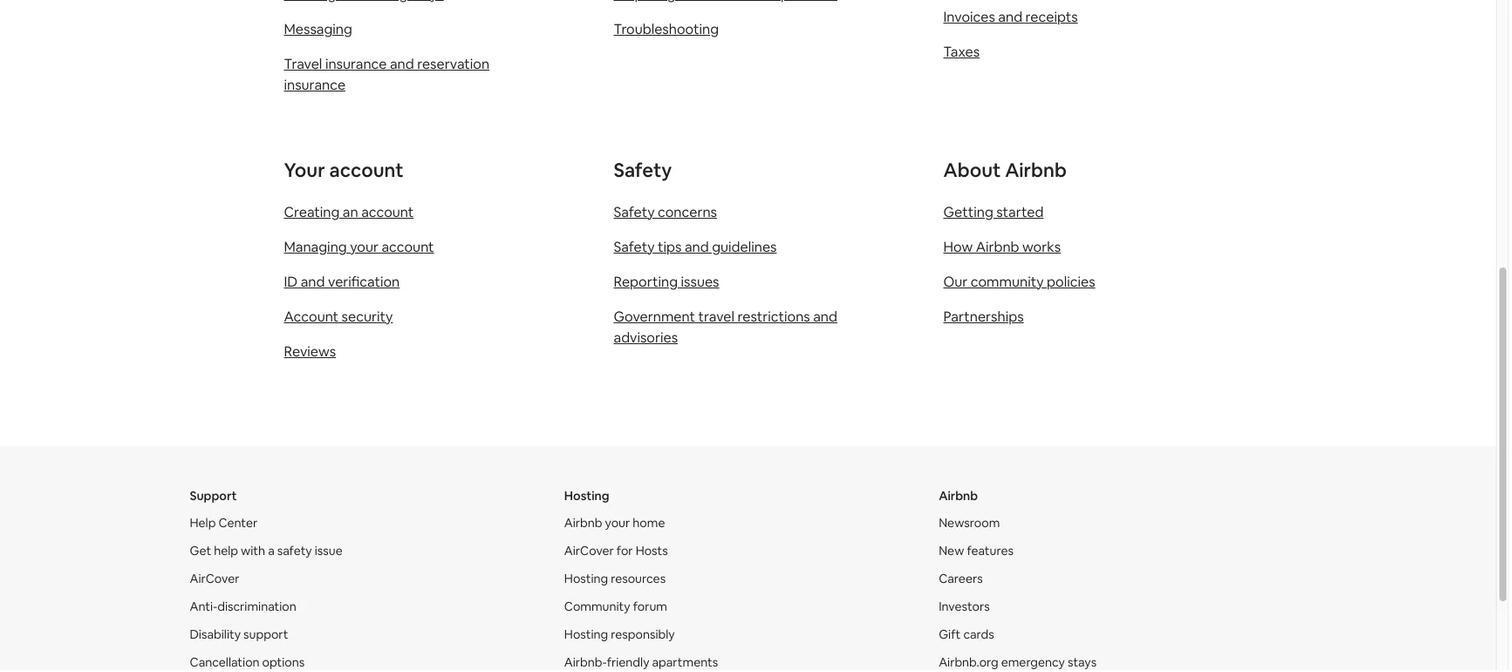 Task type: vqa. For each thing, say whether or not it's contained in the screenshot.
Investors link
yes



Task type: describe. For each thing, give the bounding box(es) containing it.
messaging
[[284, 20, 352, 38]]

newsroom
[[939, 516, 1000, 531]]

security
[[342, 308, 393, 326]]

with
[[241, 543, 265, 559]]

managing your account link
[[284, 238, 434, 256]]

community
[[971, 273, 1044, 291]]

safety concerns link
[[614, 203, 717, 222]]

get help with a safety issue link
[[190, 543, 343, 559]]

airbnb up newsroom 'link'
[[939, 489, 978, 504]]

new
[[939, 543, 964, 559]]

hosting for hosting
[[564, 489, 609, 504]]

support
[[190, 489, 237, 504]]

safety tips and guidelines
[[614, 238, 777, 256]]

anti-discrimination link
[[190, 599, 296, 615]]

safety for safety tips and guidelines
[[614, 238, 655, 256]]

gift
[[939, 627, 961, 643]]

guidelines
[[712, 238, 777, 256]]

restrictions
[[738, 308, 810, 326]]

airbnb down getting started
[[976, 238, 1019, 256]]

and right the invoices
[[998, 8, 1023, 26]]

your for managing
[[350, 238, 379, 256]]

id and verification
[[284, 273, 400, 291]]

hosting responsibly link
[[564, 627, 675, 643]]

invoices and receipts
[[943, 8, 1078, 26]]

creating an account
[[284, 203, 414, 222]]

verification
[[328, 273, 400, 291]]

travel insurance and reservation insurance link
[[284, 55, 490, 94]]

disability support
[[190, 627, 288, 643]]

started
[[996, 203, 1044, 222]]

hosting resources
[[564, 571, 666, 587]]

invoices and receipts link
[[943, 8, 1078, 26]]

and inside travel insurance and reservation insurance
[[390, 55, 414, 73]]

getting
[[943, 203, 993, 222]]

hosting resources link
[[564, 571, 666, 587]]

resources
[[611, 571, 666, 587]]

how
[[943, 238, 973, 256]]

issue
[[315, 543, 343, 559]]

our community policies link
[[943, 273, 1095, 291]]

account for an
[[361, 203, 414, 222]]

for
[[617, 543, 633, 559]]

cards
[[963, 627, 994, 643]]

how airbnb works link
[[943, 238, 1061, 256]]

help
[[214, 543, 238, 559]]

anti-
[[190, 599, 217, 615]]

concerns
[[658, 203, 717, 222]]

taxes link
[[943, 43, 980, 61]]

gift cards
[[939, 627, 994, 643]]

community forum
[[564, 599, 667, 615]]

reviews
[[284, 343, 336, 361]]

newsroom link
[[939, 516, 1000, 531]]

1 vertical spatial insurance
[[284, 76, 345, 94]]

your account
[[284, 158, 404, 182]]

airbnb your home
[[564, 516, 665, 531]]

issues
[[681, 273, 719, 291]]

how airbnb works
[[943, 238, 1061, 256]]

disability
[[190, 627, 241, 643]]

forum
[[633, 599, 667, 615]]

safety for safety concerns
[[614, 203, 655, 222]]

hosting responsibly
[[564, 627, 675, 643]]

help
[[190, 516, 216, 531]]

investors
[[939, 599, 990, 615]]

community forum link
[[564, 599, 667, 615]]

get
[[190, 543, 211, 559]]

reviews link
[[284, 343, 336, 361]]

an
[[343, 203, 358, 222]]

taxes
[[943, 43, 980, 61]]

advisories
[[614, 329, 678, 347]]

invoices
[[943, 8, 995, 26]]

partnerships
[[943, 308, 1024, 326]]

anti-discrimination
[[190, 599, 296, 615]]

home
[[633, 516, 665, 531]]

support
[[243, 627, 288, 643]]

gift cards link
[[939, 627, 994, 643]]

troubleshooting
[[614, 20, 719, 38]]



Task type: locate. For each thing, give the bounding box(es) containing it.
help center link
[[190, 516, 258, 531]]

managing
[[284, 238, 347, 256]]

aircover for hosts link
[[564, 543, 668, 559]]

1 hosting from the top
[[564, 489, 609, 504]]

our community policies
[[943, 273, 1095, 291]]

a
[[268, 543, 275, 559]]

1 horizontal spatial your
[[605, 516, 630, 531]]

creating an account link
[[284, 203, 414, 222]]

government travel restrictions and advisories link
[[614, 308, 837, 347]]

and right tips
[[685, 238, 709, 256]]

safety left tips
[[614, 238, 655, 256]]

and inside the government travel restrictions and advisories
[[813, 308, 837, 326]]

aircover up anti-
[[190, 571, 239, 587]]

0 horizontal spatial your
[[350, 238, 379, 256]]

id
[[284, 273, 298, 291]]

account right 'an' in the top of the page
[[361, 203, 414, 222]]

reporting
[[614, 273, 678, 291]]

messaging link
[[284, 20, 352, 38]]

safety
[[614, 158, 672, 182], [614, 203, 655, 222], [614, 238, 655, 256]]

get help with a safety issue
[[190, 543, 343, 559]]

tips
[[658, 238, 682, 256]]

2 vertical spatial hosting
[[564, 627, 608, 643]]

travel insurance and reservation insurance
[[284, 55, 490, 94]]

airbnb up started
[[1005, 158, 1067, 182]]

account
[[329, 158, 404, 182], [361, 203, 414, 222], [382, 238, 434, 256]]

features
[[967, 543, 1014, 559]]

hosting for hosting resources
[[564, 571, 608, 587]]

and right restrictions
[[813, 308, 837, 326]]

getting started link
[[943, 203, 1044, 222]]

about
[[943, 158, 1001, 182]]

0 vertical spatial hosting
[[564, 489, 609, 504]]

responsibly
[[611, 627, 675, 643]]

0 vertical spatial safety
[[614, 158, 672, 182]]

hosting down community
[[564, 627, 608, 643]]

account security link
[[284, 308, 393, 326]]

government
[[614, 308, 695, 326]]

aircover for aircover 'link'
[[190, 571, 239, 587]]

safety left concerns
[[614, 203, 655, 222]]

government travel restrictions and advisories
[[614, 308, 837, 347]]

1 vertical spatial hosting
[[564, 571, 608, 587]]

receipts
[[1026, 8, 1078, 26]]

getting started
[[943, 203, 1044, 222]]

id and verification link
[[284, 273, 400, 291]]

center
[[218, 516, 258, 531]]

2 vertical spatial safety
[[614, 238, 655, 256]]

safety tips and guidelines link
[[614, 238, 777, 256]]

1 horizontal spatial aircover
[[564, 543, 614, 559]]

account
[[284, 308, 339, 326]]

hosting for hosting responsibly
[[564, 627, 608, 643]]

account up verification
[[382, 238, 434, 256]]

managing your account
[[284, 238, 434, 256]]

community
[[564, 599, 630, 615]]

insurance
[[325, 55, 387, 73], [284, 76, 345, 94]]

airbnb your home link
[[564, 516, 665, 531]]

reservation
[[417, 55, 490, 73]]

works
[[1022, 238, 1061, 256]]

account security
[[284, 308, 393, 326]]

2 safety from the top
[[614, 203, 655, 222]]

investors link
[[939, 599, 990, 615]]

insurance down travel
[[284, 76, 345, 94]]

your for airbnb
[[605, 516, 630, 531]]

aircover
[[564, 543, 614, 559], [190, 571, 239, 587]]

0 vertical spatial insurance
[[325, 55, 387, 73]]

insurance down messaging "link"
[[325, 55, 387, 73]]

partnerships link
[[943, 308, 1024, 326]]

3 safety from the top
[[614, 238, 655, 256]]

2 hosting from the top
[[564, 571, 608, 587]]

travel
[[284, 55, 322, 73]]

0 horizontal spatial aircover
[[190, 571, 239, 587]]

0 vertical spatial aircover
[[564, 543, 614, 559]]

1 vertical spatial safety
[[614, 203, 655, 222]]

account for your
[[382, 238, 434, 256]]

safety
[[277, 543, 312, 559]]

your up verification
[[350, 238, 379, 256]]

account up 'an' in the top of the page
[[329, 158, 404, 182]]

0 vertical spatial account
[[329, 158, 404, 182]]

and right id
[[301, 273, 325, 291]]

your up the aircover for hosts
[[605, 516, 630, 531]]

hosts
[[636, 543, 668, 559]]

1 vertical spatial account
[[361, 203, 414, 222]]

0 vertical spatial your
[[350, 238, 379, 256]]

and
[[998, 8, 1023, 26], [390, 55, 414, 73], [685, 238, 709, 256], [301, 273, 325, 291], [813, 308, 837, 326]]

airbnb up the aircover for hosts
[[564, 516, 602, 531]]

aircover link
[[190, 571, 239, 587]]

2 vertical spatial account
[[382, 238, 434, 256]]

aircover for aircover for hosts
[[564, 543, 614, 559]]

safety for safety
[[614, 158, 672, 182]]

reporting issues
[[614, 273, 719, 291]]

travel
[[698, 308, 735, 326]]

your
[[350, 238, 379, 256], [605, 516, 630, 531]]

our
[[943, 273, 968, 291]]

safety concerns
[[614, 203, 717, 222]]

safety up "safety concerns"
[[614, 158, 672, 182]]

creating
[[284, 203, 340, 222]]

discrimination
[[217, 599, 296, 615]]

1 safety from the top
[[614, 158, 672, 182]]

aircover left for
[[564, 543, 614, 559]]

new features link
[[939, 543, 1014, 559]]

airbnb
[[1005, 158, 1067, 182], [976, 238, 1019, 256], [939, 489, 978, 504], [564, 516, 602, 531]]

1 vertical spatial aircover
[[190, 571, 239, 587]]

troubleshooting link
[[614, 20, 719, 38]]

hosting
[[564, 489, 609, 504], [564, 571, 608, 587], [564, 627, 608, 643]]

reporting issues link
[[614, 273, 719, 291]]

new features
[[939, 543, 1014, 559]]

policies
[[1047, 273, 1095, 291]]

help center
[[190, 516, 258, 531]]

3 hosting from the top
[[564, 627, 608, 643]]

hosting up community
[[564, 571, 608, 587]]

and left reservation
[[390, 55, 414, 73]]

hosting up airbnb your home link
[[564, 489, 609, 504]]

your
[[284, 158, 325, 182]]

careers
[[939, 571, 983, 587]]

1 vertical spatial your
[[605, 516, 630, 531]]



